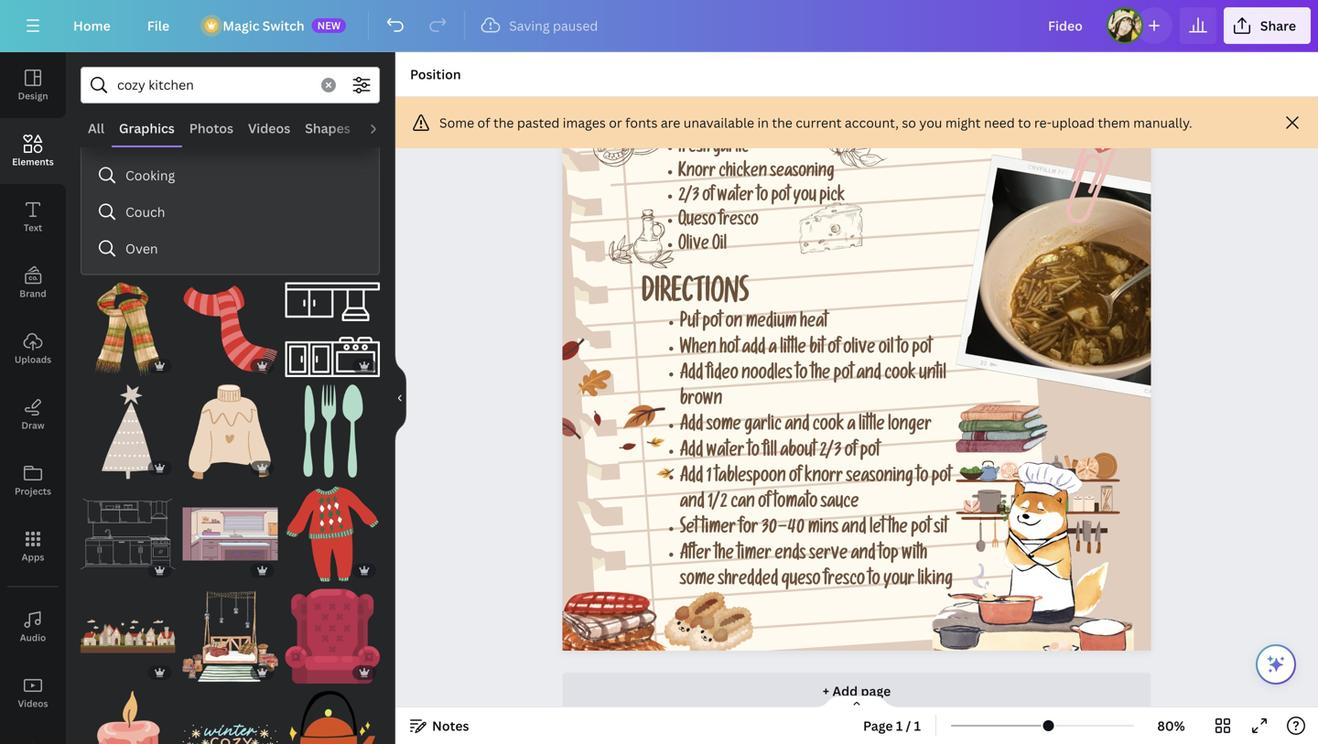 Task type: describe. For each thing, give the bounding box(es) containing it.
the right in
[[772, 114, 793, 131]]

searches
[[140, 133, 187, 148]]

fideo
[[707, 366, 739, 385]]

directions
[[642, 281, 749, 312]]

saving paused status
[[473, 15, 608, 37]]

or
[[609, 114, 622, 131]]

0 vertical spatial you
[[920, 114, 943, 131]]

liking
[[918, 572, 953, 591]]

some of the pasted images or fonts are unavailable in the current account, so you might need to re-upload them manually.
[[440, 114, 1193, 131]]

share
[[1261, 17, 1297, 34]]

top
[[879, 546, 899, 566]]

need
[[984, 114, 1015, 131]]

watercolor scarf cozy image
[[81, 282, 176, 377]]

cooking
[[125, 167, 175, 184]]

magic
[[223, 17, 260, 34]]

hot
[[720, 340, 739, 359]]

text
[[24, 222, 42, 234]]

longer
[[888, 418, 932, 437]]

saving paused
[[509, 17, 598, 34]]

to left re-
[[1019, 114, 1032, 131]]

add inside button
[[833, 683, 858, 700]]

elements button
[[0, 118, 66, 184]]

position
[[410, 65, 461, 83]]

garlic inside put pot on medium heat when hot add a little bit of olive oil to pot add fideo noodles to the pot and cook until brown add some garlic and cook a little longer add water to fill about 2/3 of pot add 1 tablespoon of knorr seasoning to pot and 1/2 can of tomato sauce set timer for 30-40 mins and let the pot sit after the timer ends serve and top with some shredded queso fresco to your liking
[[745, 418, 782, 437]]

to left fill
[[748, 443, 760, 463]]

pot down "olive" at the right of page
[[834, 366, 854, 385]]

projects button
[[0, 448, 66, 514]]

red santa claus armchair illustration. cozy furniture flat icon image
[[285, 589, 380, 684]]

seasoning inside put pot on medium heat when hot add a little bit of olive oil to pot add fideo noodles to the pot and cook until brown add some garlic and cook a little longer add water to fill about 2/3 of pot add 1 tablespoon of knorr seasoning to pot and 1/2 can of tomato sauce set timer for 30-40 mins and let the pot sit after the timer ends serve and top with some shredded queso fresco to your liking
[[847, 469, 914, 488]]

graphics button
[[112, 111, 182, 146]]

uploads
[[15, 354, 51, 366]]

are
[[661, 114, 681, 131]]

1/2
[[708, 495, 728, 514]]

and left let
[[842, 521, 867, 540]]

and down "olive" at the right of page
[[857, 366, 882, 385]]

cozy christmas illustration image
[[81, 691, 176, 745]]

queso
[[782, 572, 821, 591]]

kettle tea teapot. cozy vector illustration. image
[[285, 691, 380, 745]]

to left your
[[869, 572, 881, 591]]

0 vertical spatial audio button
[[358, 111, 409, 146]]

1 horizontal spatial little
[[859, 418, 885, 437]]

related searches list
[[89, 157, 372, 267]]

knorr
[[805, 469, 843, 488]]

+ add page button
[[563, 673, 1152, 710]]

knorr chicken seasoning 2/3 of water to pot you pick queso fresco olive oil
[[679, 165, 845, 256]]

olive oil hand drawn image
[[609, 210, 675, 268]]

and left top
[[851, 546, 876, 566]]

you inside knorr chicken seasoning 2/3 of water to pot you pick queso fresco olive oil
[[794, 189, 817, 207]]

projects
[[15, 485, 51, 498]]

1 horizontal spatial a
[[848, 418, 856, 437]]

80%
[[1158, 718, 1186, 735]]

pot inside knorr chicken seasoning 2/3 of water to pot you pick queso fresco olive oil
[[772, 189, 791, 207]]

cute cozy neighborhood image
[[81, 589, 176, 684]]

mins
[[808, 521, 839, 540]]

1 horizontal spatial timer
[[738, 546, 772, 566]]

1 vertical spatial cook
[[813, 418, 845, 437]]

related
[[96, 133, 137, 148]]

show pages image
[[813, 695, 901, 710]]

saving
[[509, 17, 550, 34]]

until
[[920, 366, 947, 385]]

after
[[680, 546, 712, 566]]

uploads button
[[0, 316, 66, 382]]

brand button
[[0, 250, 66, 316]]

notes button
[[403, 712, 477, 741]]

graphics
[[119, 120, 175, 137]]

to inside knorr chicken seasoning 2/3 of water to pot you pick queso fresco olive oil
[[757, 189, 769, 207]]

noodles
[[742, 366, 793, 385]]

80% button
[[1142, 712, 1202, 741]]

1 inside put pot on medium heat when hot add a little bit of olive oil to pot add fideo noodles to the pot and cook until brown add some garlic and cook a little longer add water to fill about 2/3 of pot add 1 tablespoon of knorr seasoning to pot and 1/2 can of tomato sauce set timer for 30-40 mins and let the pot sit after the timer ends serve and top with some shredded queso fresco to your liking
[[707, 469, 712, 488]]

0 vertical spatial some
[[707, 418, 742, 437]]

design button
[[0, 52, 66, 118]]

olive
[[844, 340, 876, 359]]

1 vertical spatial audio button
[[0, 594, 66, 660]]

all
[[88, 120, 104, 137]]

hide image
[[395, 354, 407, 442]]

share button
[[1224, 7, 1311, 44]]

1 horizontal spatial audio
[[365, 120, 402, 137]]

on
[[726, 315, 743, 334]]

for
[[739, 521, 758, 540]]

shapes
[[305, 120, 351, 137]]

pick
[[820, 189, 845, 207]]

shapes button
[[298, 111, 358, 146]]

ends
[[775, 546, 806, 566]]

medium
[[746, 315, 797, 334]]

2 horizontal spatial 1
[[915, 718, 921, 735]]

text button
[[0, 184, 66, 250]]

brown
[[680, 392, 723, 411]]

with
[[902, 546, 928, 566]]

re-
[[1035, 114, 1052, 131]]

the right let
[[889, 521, 908, 540]]

the left pasted
[[494, 114, 514, 131]]

0 vertical spatial timer
[[702, 521, 736, 540]]

40
[[788, 521, 805, 540]]

of inside knorr chicken seasoning 2/3 of water to pot you pick queso fresco olive oil
[[703, 189, 715, 207]]

page 1 / 1
[[864, 718, 921, 735]]

upload
[[1052, 114, 1095, 131]]

1 vertical spatial some
[[680, 572, 715, 591]]

photos
[[189, 120, 234, 137]]

fresh garlic
[[679, 140, 749, 159]]

them
[[1098, 114, 1131, 131]]

kitchen utensils flat icon image
[[285, 385, 380, 480]]

to down longer at right bottom
[[917, 469, 929, 488]]

heat
[[800, 315, 828, 334]]

draw
[[21, 419, 44, 432]]

home
[[73, 17, 111, 34]]



Task type: locate. For each thing, give the bounding box(es) containing it.
water inside knorr chicken seasoning 2/3 of water to pot you pick queso fresco olive oil
[[718, 189, 754, 207]]

1 vertical spatial audio
[[20, 632, 46, 644]]

cozy autumn garden swing image
[[183, 589, 278, 684]]

0 horizontal spatial audio button
[[0, 594, 66, 660]]

photos button
[[182, 111, 241, 146]]

some down brown
[[707, 418, 742, 437]]

set
[[680, 521, 699, 540]]

file
[[147, 17, 170, 34]]

0 horizontal spatial you
[[794, 189, 817, 207]]

christmas cozy pajamas handdrawn illustration image
[[285, 487, 380, 582]]

1 vertical spatial fresco
[[824, 572, 865, 591]]

30-
[[762, 521, 788, 540]]

to
[[1019, 114, 1032, 131], [757, 189, 769, 207], [897, 340, 909, 359], [796, 366, 808, 385], [748, 443, 760, 463], [917, 469, 929, 488], [869, 572, 881, 591]]

bit
[[810, 340, 825, 359]]

serve
[[810, 546, 848, 566]]

put
[[680, 315, 700, 334]]

cook up about in the right bottom of the page
[[813, 418, 845, 437]]

1 vertical spatial water
[[707, 443, 745, 463]]

2/3 up knorr
[[820, 443, 842, 463]]

1 vertical spatial garlic
[[745, 418, 782, 437]]

0 vertical spatial water
[[718, 189, 754, 207]]

account,
[[845, 114, 899, 131]]

of up 'tomato'
[[789, 469, 802, 488]]

water down chicken
[[718, 189, 754, 207]]

1 vertical spatial 2/3
[[820, 443, 842, 463]]

garlic up chicken
[[713, 140, 749, 159]]

oven button
[[89, 230, 372, 267]]

to right the oil
[[897, 340, 909, 359]]

0 horizontal spatial cook
[[813, 418, 845, 437]]

2/3 inside put pot on medium heat when hot add a little bit of olive oil to pot add fideo noodles to the pot and cook until brown add some garlic and cook a little longer add water to fill about 2/3 of pot add 1 tablespoon of knorr seasoning to pot and 1/2 can of tomato sauce set timer for 30-40 mins and let the pot sit after the timer ends serve and top with some shredded queso fresco to your liking
[[820, 443, 842, 463]]

so
[[902, 114, 917, 131]]

0 horizontal spatial fresco
[[719, 213, 759, 231]]

0 vertical spatial videos
[[248, 120, 290, 137]]

fresco inside knorr chicken seasoning 2/3 of water to pot you pick queso fresco olive oil
[[719, 213, 759, 231]]

of up queso
[[703, 189, 715, 207]]

audio down apps
[[20, 632, 46, 644]]

your
[[884, 572, 915, 591]]

cook down the oil
[[885, 366, 916, 385]]

chicken
[[719, 165, 768, 183]]

water inside put pot on medium heat when hot add a little bit of olive oil to pot add fideo noodles to the pot and cook until brown add some garlic and cook a little longer add water to fill about 2/3 of pot add 1 tablespoon of knorr seasoning to pot and 1/2 can of tomato sauce set timer for 30-40 mins and let the pot sit after the timer ends serve and top with some shredded queso fresco to your liking
[[707, 443, 745, 463]]

+
[[823, 683, 830, 700]]

0 vertical spatial cook
[[885, 366, 916, 385]]

file button
[[133, 7, 184, 44]]

page
[[861, 683, 891, 700]]

2/3 down knorr
[[679, 189, 700, 207]]

olive
[[679, 237, 709, 256]]

all button
[[81, 111, 112, 146]]

knorr
[[679, 165, 716, 183]]

water
[[718, 189, 754, 207], [707, 443, 745, 463]]

add
[[742, 340, 766, 359]]

about
[[781, 443, 817, 463]]

1 horizontal spatial 1
[[896, 718, 903, 735]]

1 horizontal spatial cook
[[885, 366, 916, 385]]

the right after
[[715, 546, 734, 566]]

queso
[[679, 213, 716, 231]]

the down 'bit'
[[811, 366, 831, 385]]

audio right shapes
[[365, 120, 402, 137]]

in
[[758, 114, 769, 131]]

cozy and warm sweater  for cozy winter image
[[183, 385, 278, 480]]

1 left /
[[896, 718, 903, 735]]

pot right about in the right bottom of the page
[[861, 443, 880, 463]]

videos
[[248, 120, 290, 137], [18, 698, 48, 710]]

cozy scandinavian christmas tree image
[[81, 385, 176, 480]]

0 vertical spatial seasoning
[[771, 165, 835, 183]]

fonts
[[626, 114, 658, 131]]

tablespoon
[[715, 469, 786, 488]]

a left longer at right bottom
[[848, 418, 856, 437]]

1 vertical spatial seasoning
[[847, 469, 914, 488]]

paused
[[553, 17, 598, 34]]

timer
[[702, 521, 736, 540], [738, 546, 772, 566]]

0 vertical spatial videos button
[[241, 111, 298, 146]]

0 horizontal spatial a
[[769, 340, 777, 359]]

pot left on
[[703, 315, 723, 334]]

apps button
[[0, 514, 66, 580]]

main menu bar
[[0, 0, 1319, 52]]

1 horizontal spatial videos
[[248, 120, 290, 137]]

0 vertical spatial garlic
[[713, 140, 749, 159]]

manually.
[[1134, 114, 1193, 131]]

1 vertical spatial you
[[794, 189, 817, 207]]

shredded
[[718, 572, 779, 591]]

fresco down the serve
[[824, 572, 865, 591]]

1 horizontal spatial audio button
[[358, 111, 409, 146]]

oil
[[712, 237, 727, 256]]

position button
[[403, 60, 469, 89]]

1 vertical spatial videos button
[[0, 660, 66, 726]]

Design title text field
[[1034, 7, 1100, 44]]

cooking button
[[89, 157, 372, 194]]

1 horizontal spatial seasoning
[[847, 469, 914, 488]]

apps
[[22, 551, 44, 564]]

of right about in the right bottom of the page
[[845, 443, 857, 463]]

garlic up fill
[[745, 418, 782, 437]]

pasted
[[517, 114, 560, 131]]

+ add page
[[823, 683, 891, 700]]

Search elements search field
[[117, 68, 310, 103]]

brand
[[19, 288, 46, 300]]

the
[[494, 114, 514, 131], [772, 114, 793, 131], [811, 366, 831, 385], [889, 521, 908, 540], [715, 546, 734, 566]]

canva assistant image
[[1266, 654, 1288, 676]]

couch button
[[89, 194, 372, 230]]

you left the pick
[[794, 189, 817, 207]]

0 horizontal spatial 1
[[707, 469, 712, 488]]

fresco
[[719, 213, 759, 231], [824, 572, 865, 591]]

fresco up oil
[[719, 213, 759, 231]]

a right add
[[769, 340, 777, 359]]

current
[[796, 114, 842, 131]]

1 right /
[[915, 718, 921, 735]]

timer down for
[[738, 546, 772, 566]]

0 vertical spatial 2/3
[[679, 189, 700, 207]]

elements
[[12, 156, 54, 168]]

0 horizontal spatial audio
[[20, 632, 46, 644]]

can
[[731, 495, 755, 514]]

tomato
[[774, 495, 818, 514]]

videos button
[[241, 111, 298, 146], [0, 660, 66, 726]]

sauce
[[821, 495, 859, 514]]

1 vertical spatial timer
[[738, 546, 772, 566]]

1 horizontal spatial fresco
[[824, 572, 865, 591]]

of right some
[[478, 114, 490, 131]]

design
[[18, 90, 48, 102]]

of right can
[[758, 495, 771, 514]]

0 horizontal spatial videos
[[18, 698, 48, 710]]

0 vertical spatial fresco
[[719, 213, 759, 231]]

side panel tab list
[[0, 52, 66, 745]]

audio
[[365, 120, 402, 137], [20, 632, 46, 644]]

pot left the pick
[[772, 189, 791, 207]]

winter cozy image
[[183, 691, 278, 745]]

audio button down apps
[[0, 594, 66, 660]]

1 horizontal spatial videos button
[[241, 111, 298, 146]]

to right noodles
[[796, 366, 808, 385]]

of right 'bit'
[[828, 340, 841, 359]]

pot
[[772, 189, 791, 207], [703, 315, 723, 334], [912, 340, 932, 359], [834, 366, 854, 385], [861, 443, 880, 463], [932, 469, 952, 488], [911, 521, 931, 540]]

2/3 inside knorr chicken seasoning 2/3 of water to pot you pick queso fresco olive oil
[[679, 189, 700, 207]]

magic switch
[[223, 17, 305, 34]]

related searches
[[96, 133, 187, 148]]

unavailable
[[684, 114, 755, 131]]

fill
[[763, 443, 777, 463]]

let
[[870, 521, 885, 540]]

0 horizontal spatial timer
[[702, 521, 736, 540]]

notes
[[432, 718, 469, 735]]

switch
[[263, 17, 305, 34]]

kitchen interior illustration image
[[183, 487, 278, 582]]

oil
[[879, 340, 894, 359]]

1 vertical spatial little
[[859, 418, 885, 437]]

little
[[780, 340, 807, 359], [859, 418, 885, 437]]

some down after
[[680, 572, 715, 591]]

and up about in the right bottom of the page
[[785, 418, 810, 437]]

images
[[563, 114, 606, 131]]

seasoning inside knorr chicken seasoning 2/3 of water to pot you pick queso fresco olive oil
[[771, 165, 835, 183]]

1 vertical spatial a
[[848, 418, 856, 437]]

1 horizontal spatial 2/3
[[820, 443, 842, 463]]

seasoning
[[771, 165, 835, 183], [847, 469, 914, 488]]

to down chicken
[[757, 189, 769, 207]]

you right so
[[920, 114, 943, 131]]

0 vertical spatial a
[[769, 340, 777, 359]]

oven
[[125, 240, 158, 257]]

and left 1/2
[[680, 495, 705, 514]]

1 vertical spatial videos
[[18, 698, 48, 710]]

draw button
[[0, 382, 66, 448]]

pot up "until"
[[912, 340, 932, 359]]

fresco inside put pot on medium heat when hot add a little bit of olive oil to pot add fideo noodles to the pot and cook until brown add some garlic and cook a little longer add water to fill about 2/3 of pot add 1 tablespoon of knorr seasoning to pot and 1/2 can of tomato sauce set timer for 30-40 mins and let the pot sit after the timer ends serve and top with some shredded queso fresco to your liking
[[824, 572, 865, 591]]

0 vertical spatial audio
[[365, 120, 402, 137]]

put pot on medium heat when hot add a little bit of olive oil to pot add fideo noodles to the pot and cook until brown add some garlic and cook a little longer add water to fill about 2/3 of pot add 1 tablespoon of knorr seasoning to pot and 1/2 can of tomato sauce set timer for 30-40 mins and let the pot sit after the timer ends serve and top with some shredded queso fresco to your liking
[[680, 315, 953, 591]]

seasoning up the pick
[[771, 165, 835, 183]]

0 horizontal spatial little
[[780, 340, 807, 359]]

christmas cozy scarf handdrawn illustration image
[[183, 282, 278, 377]]

pot left sit
[[911, 521, 931, 540]]

new
[[317, 18, 341, 32]]

timer down 1/2
[[702, 521, 736, 540]]

little left 'bit'
[[780, 340, 807, 359]]

1 horizontal spatial you
[[920, 114, 943, 131]]

2/3
[[679, 189, 700, 207], [820, 443, 842, 463]]

group
[[81, 271, 176, 377], [183, 271, 278, 377], [285, 271, 380, 377], [183, 374, 278, 480], [285, 374, 380, 480], [81, 385, 176, 480], [183, 476, 278, 582], [285, 476, 380, 582], [81, 487, 176, 582], [183, 578, 278, 684], [285, 578, 380, 684], [81, 589, 176, 684], [81, 680, 176, 745], [183, 680, 278, 745], [285, 680, 380, 745]]

0 horizontal spatial 2/3
[[679, 189, 700, 207]]

pot up sit
[[932, 469, 952, 488]]

1 up 1/2
[[707, 469, 712, 488]]

seasoning up sauce
[[847, 469, 914, 488]]

little left longer at right bottom
[[859, 418, 885, 437]]

0 vertical spatial little
[[780, 340, 807, 359]]

0 horizontal spatial videos button
[[0, 660, 66, 726]]

might
[[946, 114, 981, 131]]

0 horizontal spatial seasoning
[[771, 165, 835, 183]]

videos inside side panel tab list
[[18, 698, 48, 710]]

water up the tablespoon
[[707, 443, 745, 463]]

audio inside side panel tab list
[[20, 632, 46, 644]]

/
[[906, 718, 912, 735]]

audio button right shapes
[[358, 111, 409, 146]]



Task type: vqa. For each thing, say whether or not it's contained in the screenshot.
100% dropdown button on the right of the page
no



